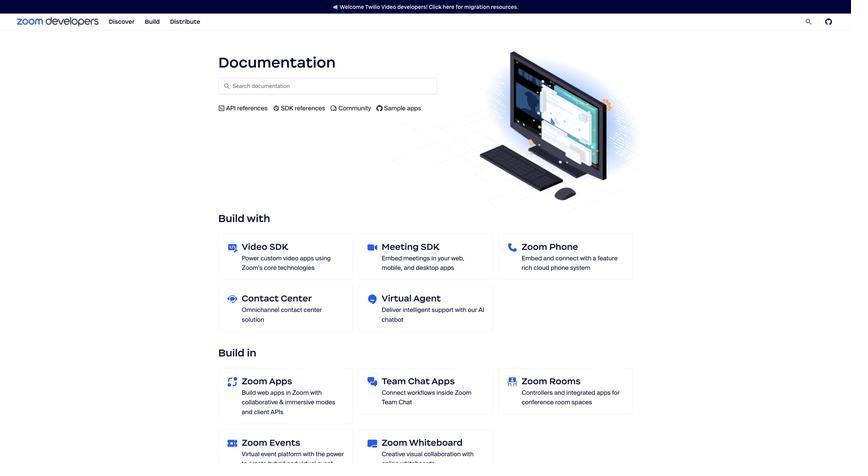 Task type: vqa. For each thing, say whether or not it's contained in the screenshot.


Task type: locate. For each thing, give the bounding box(es) containing it.
sample apps
[[384, 104, 421, 113]]

1 vertical spatial team
[[382, 399, 397, 407]]

event
[[261, 451, 277, 459]]

zoom for zoom rooms
[[522, 376, 548, 387]]

with inside zoom whiteboard creative visual collaboration with online whiteboards
[[463, 451, 474, 459]]

zoom rooms controllers and integrated apps for conference room spaces
[[522, 376, 620, 407]]

0 vertical spatial build
[[218, 212, 245, 225]]

zoom whiteboard creative visual collaboration with online whiteboards
[[382, 438, 474, 464]]

with inside zoom phone embed and connect with a feature rich cloud phone system
[[580, 255, 592, 263]]

2 references from the left
[[295, 104, 325, 113]]

virtual inside virtual agent deliver intelligent support with our ai chatbot
[[382, 294, 412, 304]]

for inside zoom rooms controllers and integrated apps for conference room spaces
[[613, 389, 620, 397]]

zoom up "immersive"
[[292, 389, 309, 397]]

zoom inside zoom phone embed and connect with a feature rich cloud phone system
[[522, 242, 548, 253]]

in down solution
[[247, 347, 257, 360]]

with inside zoom events virtual event platform with the power to create hybrid and virtual even
[[303, 451, 315, 459]]

and inside zoom events virtual event platform with the power to create hybrid and virtual even
[[287, 460, 298, 464]]

and left client
[[242, 409, 253, 417]]

using
[[316, 255, 331, 263]]

apps up &
[[269, 376, 292, 387]]

0 horizontal spatial references
[[237, 104, 268, 113]]

1 horizontal spatial for
[[613, 389, 620, 397]]

zoom up controllers
[[522, 376, 548, 387]]

search image
[[806, 19, 812, 25], [806, 19, 812, 25]]

in left your at the bottom of the page
[[432, 255, 437, 263]]

search image
[[224, 83, 230, 89], [224, 83, 230, 89]]

2 vertical spatial in
[[286, 389, 291, 397]]

connect
[[556, 255, 579, 263]]

&
[[279, 399, 284, 407]]

1 references from the left
[[237, 104, 268, 113]]

virtual inside zoom events virtual event platform with the power to create hybrid and virtual even
[[242, 451, 260, 459]]

virtual agent deliver intelligent support with our ai chatbot
[[382, 294, 485, 324]]

2 vertical spatial build
[[242, 389, 256, 397]]

zoom up event
[[242, 438, 267, 449]]

and up room
[[555, 389, 565, 397]]

zoom developer logo image
[[17, 17, 99, 26]]

1 horizontal spatial embed
[[522, 255, 542, 263]]

0 horizontal spatial embed
[[382, 255, 402, 263]]

0 horizontal spatial apps
[[269, 376, 292, 387]]

apps up &
[[271, 389, 285, 397]]

1 vertical spatial build
[[218, 347, 245, 360]]

zoom
[[522, 242, 548, 253], [242, 376, 267, 387], [522, 376, 548, 387], [292, 389, 309, 397], [455, 389, 472, 397], [242, 438, 267, 449], [382, 438, 408, 449]]

video sdk power custom video apps using zoom's core technologies
[[242, 242, 331, 272]]

sdk right code sandbox image
[[281, 104, 294, 113]]

1 vertical spatial for
[[613, 389, 620, 397]]

apps up the technologies
[[300, 255, 314, 263]]

for for rooms
[[613, 389, 620, 397]]

search documentation button
[[218, 78, 437, 95]]

references
[[237, 104, 268, 113], [295, 104, 325, 113]]

for
[[456, 4, 463, 10], [613, 389, 620, 397]]

0 vertical spatial for
[[456, 4, 463, 10]]

with inside zoom apps build web apps in zoom with collaborative & immersive modes and client apis
[[311, 389, 322, 397]]

visual
[[407, 451, 423, 459]]

in inside meeting sdk embed meetings in your web, mobile, and desktop apps
[[432, 255, 437, 263]]

2 horizontal spatial in
[[432, 255, 437, 263]]

chatbot
[[382, 316, 404, 324]]

virtual up to on the bottom of the page
[[242, 451, 260, 459]]

collaborative
[[242, 399, 278, 407]]

0 vertical spatial team
[[382, 376, 406, 387]]

references for api references
[[237, 104, 268, 113]]

client
[[254, 409, 269, 417]]

2 apps from the left
[[432, 376, 455, 387]]

team chat apps connect workflows inside zoom team chat
[[382, 376, 472, 407]]

video
[[381, 4, 396, 10], [242, 242, 268, 253]]

2 embed from the left
[[522, 255, 542, 263]]

comment image down search documentation button
[[331, 105, 339, 111]]

zoom inside zoom rooms controllers and integrated apps for conference room spaces
[[522, 376, 548, 387]]

and
[[544, 255, 554, 263], [404, 264, 415, 272], [555, 389, 565, 397], [242, 409, 253, 417], [287, 460, 298, 464]]

power
[[327, 451, 344, 459]]

sdk inside video sdk power custom video apps using zoom's core technologies
[[270, 242, 288, 253]]

apps inside zoom apps build web apps in zoom with collaborative & immersive modes and client apis
[[269, 376, 292, 387]]

apps inside sample apps link
[[407, 104, 421, 113]]

platform
[[278, 451, 302, 459]]

1 vertical spatial video
[[242, 242, 268, 253]]

embed inside zoom phone embed and connect with a feature rich cloud phone system
[[522, 255, 542, 263]]

and down platform
[[287, 460, 298, 464]]

0 horizontal spatial video
[[242, 242, 268, 253]]

0 horizontal spatial in
[[247, 347, 257, 360]]

build
[[218, 212, 245, 225], [218, 347, 245, 360], [242, 389, 256, 397]]

team down connect
[[382, 399, 397, 407]]

sdk inside meeting sdk embed meetings in your web, mobile, and desktop apps
[[421, 242, 440, 253]]

0 vertical spatial virtual
[[382, 294, 412, 304]]

zoom right inside
[[455, 389, 472, 397]]

migration
[[465, 4, 490, 10]]

0 vertical spatial in
[[432, 255, 437, 263]]

1 vertical spatial virtual
[[242, 451, 260, 459]]

chat
[[408, 376, 430, 387], [399, 399, 412, 407]]

and down meetings
[[404, 264, 415, 272]]

resources.
[[491, 4, 519, 10]]

zoom up web
[[242, 376, 267, 387]]

apps right integrated
[[597, 389, 611, 397]]

sdk for meeting sdk
[[421, 242, 440, 253]]

build for build in
[[218, 347, 245, 360]]

conference
[[522, 399, 554, 407]]

meeting
[[382, 242, 419, 253]]

cloud
[[534, 264, 550, 272]]

your
[[438, 255, 450, 263]]

build inside zoom apps build web apps in zoom with collaborative & immersive modes and client apis
[[242, 389, 256, 397]]

references down search documentation button
[[295, 104, 325, 113]]

zoom inside zoom whiteboard creative visual collaboration with online whiteboards
[[382, 438, 408, 449]]

creative
[[382, 451, 405, 459]]

1 horizontal spatial virtual
[[382, 294, 412, 304]]

embed inside meeting sdk embed meetings in your web, mobile, and desktop apps
[[382, 255, 402, 263]]

documentation
[[218, 53, 336, 72]]

immersive
[[285, 399, 314, 407]]

ai
[[479, 306, 485, 315]]

team up connect
[[382, 376, 406, 387]]

sdk up meetings
[[421, 242, 440, 253]]

0 vertical spatial video
[[381, 4, 396, 10]]

video inside video sdk power custom video apps using zoom's core technologies
[[242, 242, 268, 253]]

1 horizontal spatial apps
[[432, 376, 455, 387]]

with for zoom whiteboard
[[463, 451, 474, 459]]

twilio
[[365, 4, 380, 10]]

in up "immersive"
[[286, 389, 291, 397]]

and up cloud
[[544, 255, 554, 263]]

video up power
[[242, 242, 268, 253]]

in inside zoom apps build web apps in zoom with collaborative & immersive modes and client apis
[[286, 389, 291, 397]]

1 horizontal spatial references
[[295, 104, 325, 113]]

embed up rich
[[522, 255, 542, 263]]

references right api
[[237, 104, 268, 113]]

with for zoom events
[[303, 451, 315, 459]]

center
[[281, 294, 312, 304]]

team
[[382, 376, 406, 387], [382, 399, 397, 407]]

with
[[247, 212, 270, 225], [580, 255, 592, 263], [455, 306, 467, 315], [311, 389, 322, 397], [303, 451, 315, 459], [463, 451, 474, 459]]

custom
[[261, 255, 282, 263]]

community link
[[331, 104, 371, 113]]

virtual up deliver
[[382, 294, 412, 304]]

1 horizontal spatial video
[[381, 4, 396, 10]]

rooms
[[550, 376, 581, 387]]

0 horizontal spatial for
[[456, 4, 463, 10]]

1 apps from the left
[[269, 376, 292, 387]]

power
[[242, 255, 259, 263]]

references inside "link"
[[295, 104, 325, 113]]

apps right sample
[[407, 104, 421, 113]]

build in
[[218, 347, 257, 360]]

documentation
[[252, 83, 290, 90]]

center
[[304, 306, 322, 315]]

video right twilio
[[381, 4, 396, 10]]

sdk
[[281, 104, 294, 113], [270, 242, 288, 253], [421, 242, 440, 253]]

apps up inside
[[432, 376, 455, 387]]

notification image
[[333, 5, 338, 9]]

apps down your at the bottom of the page
[[440, 264, 454, 272]]

chat down connect
[[399, 399, 412, 407]]

1 embed from the left
[[382, 255, 402, 263]]

comment image
[[331, 105, 339, 111], [331, 105, 337, 111]]

contact
[[281, 306, 302, 315]]

web
[[257, 389, 269, 397]]

references for sdk references
[[295, 104, 325, 113]]

room
[[556, 399, 570, 407]]

with inside virtual agent deliver intelligent support with our ai chatbot
[[455, 306, 467, 315]]

0 horizontal spatial virtual
[[242, 451, 260, 459]]

with for zoom phone
[[580, 255, 592, 263]]

connect
[[382, 389, 406, 397]]

1 vertical spatial in
[[247, 347, 257, 360]]

0 vertical spatial chat
[[408, 376, 430, 387]]

code image
[[218, 105, 226, 111], [218, 105, 225, 111]]

chat up workflows
[[408, 376, 430, 387]]

zoom up creative
[[382, 438, 408, 449]]

github image
[[826, 18, 833, 25], [826, 18, 833, 25], [377, 105, 383, 111]]

virtual
[[382, 294, 412, 304], [242, 451, 260, 459]]

zoom inside zoom events virtual event platform with the power to create hybrid and virtual even
[[242, 438, 267, 449]]

1 horizontal spatial in
[[286, 389, 291, 397]]

zoom for zoom phone
[[522, 242, 548, 253]]

zoom up cloud
[[522, 242, 548, 253]]

sdk up custom
[[270, 242, 288, 253]]

contact center omnichannel contact center solution
[[242, 294, 322, 324]]

embed up mobile,
[[382, 255, 402, 263]]

comment image left the "community"
[[331, 105, 337, 111]]



Task type: describe. For each thing, give the bounding box(es) containing it.
sdk references link
[[273, 104, 325, 113]]

workflows
[[408, 389, 435, 397]]

api references
[[226, 104, 268, 113]]

rich
[[522, 264, 533, 272]]

desktop
[[416, 264, 439, 272]]

search
[[233, 83, 251, 90]]

and inside zoom rooms controllers and integrated apps for conference room spaces
[[555, 389, 565, 397]]

events
[[270, 438, 301, 449]]

zoom phone embed and connect with a feature rich cloud phone system
[[522, 242, 618, 272]]

apps inside video sdk power custom video apps using zoom's core technologies
[[300, 255, 314, 263]]

with for virtual agent
[[455, 306, 467, 315]]

controllers
[[522, 389, 553, 397]]

zoom for zoom events
[[242, 438, 267, 449]]

zoom apps build web apps in zoom with collaborative & immersive modes and client apis
[[242, 376, 336, 417]]

build for build with
[[218, 212, 245, 225]]

the
[[316, 451, 325, 459]]

integrated
[[567, 389, 596, 397]]

search documentation
[[233, 83, 290, 90]]

apps inside zoom rooms controllers and integrated apps for conference room spaces
[[597, 389, 611, 397]]

api
[[226, 104, 236, 113]]

zoom inside team chat apps connect workflows inside zoom team chat
[[455, 389, 472, 397]]

embed for meeting sdk
[[382, 255, 402, 263]]

our
[[468, 306, 477, 315]]

collaboration
[[424, 451, 461, 459]]

omnichannel
[[242, 306, 280, 315]]

notification image
[[333, 5, 340, 9]]

community
[[339, 104, 371, 113]]

and inside zoom apps build web apps in zoom with collaborative & immersive modes and client apis
[[242, 409, 253, 417]]

spaces
[[572, 399, 593, 407]]

core
[[264, 264, 277, 272]]

code sandbox image
[[273, 105, 281, 111]]

github image
[[377, 105, 384, 111]]

whiteboard
[[409, 438, 463, 449]]

intelligent
[[403, 306, 430, 315]]

2 team from the top
[[382, 399, 397, 407]]

apps inside meeting sdk embed meetings in your web, mobile, and desktop apps
[[440, 264, 454, 272]]

solution
[[242, 316, 264, 324]]

zoom for zoom whiteboard
[[382, 438, 408, 449]]

and inside zoom phone embed and connect with a feature rich cloud phone system
[[544, 255, 554, 263]]

inside
[[437, 389, 454, 397]]

hybrid
[[268, 460, 286, 464]]

phone
[[551, 264, 569, 272]]

api references link
[[218, 104, 268, 113]]

sdk for video sdk
[[270, 242, 288, 253]]

sdk inside "link"
[[281, 104, 294, 113]]

create
[[249, 460, 267, 464]]

virtual
[[299, 460, 316, 464]]

web,
[[452, 255, 465, 263]]

mobile,
[[382, 264, 403, 272]]

meeting sdk embed meetings in your web, mobile, and desktop apps
[[382, 242, 465, 272]]

build with
[[218, 212, 270, 225]]

apis
[[271, 409, 284, 417]]

sdk references
[[281, 104, 325, 113]]

click
[[429, 4, 442, 10]]

to
[[242, 460, 247, 464]]

contact
[[242, 294, 279, 304]]

whiteboards
[[401, 460, 435, 464]]

zoom events virtual event platform with the power to create hybrid and virtual even
[[242, 438, 344, 464]]

sample
[[384, 104, 406, 113]]

phone
[[550, 242, 578, 253]]

welcome twilio video developers! click here for migration resources. link
[[326, 3, 525, 10]]

1 vertical spatial chat
[[399, 399, 412, 407]]

video
[[283, 255, 299, 263]]

technologies
[[278, 264, 315, 272]]

welcome
[[340, 4, 364, 10]]

apps inside team chat apps connect workflows inside zoom team chat
[[432, 376, 455, 387]]

developers!
[[398, 4, 428, 10]]

welcome twilio video developers! click here for migration resources.
[[340, 4, 519, 10]]

code sandbox image
[[273, 105, 279, 111]]

modes
[[316, 399, 336, 407]]

deliver
[[382, 306, 402, 315]]

agent
[[414, 294, 441, 304]]

online
[[382, 460, 399, 464]]

github image inside sample apps link
[[377, 105, 383, 111]]

zoom for zoom apps
[[242, 376, 267, 387]]

support
[[432, 306, 454, 315]]

sample apps link
[[377, 104, 421, 113]]

meetings
[[404, 255, 430, 263]]

a
[[593, 255, 597, 263]]

system
[[570, 264, 591, 272]]

embed for zoom phone
[[522, 255, 542, 263]]

feature
[[598, 255, 618, 263]]

1 team from the top
[[382, 376, 406, 387]]

for for twilio
[[456, 4, 463, 10]]

and inside meeting sdk embed meetings in your web, mobile, and desktop apps
[[404, 264, 415, 272]]

here
[[443, 4, 455, 10]]

zoom's
[[242, 264, 263, 272]]

apps inside zoom apps build web apps in zoom with collaborative & immersive modes and client apis
[[271, 389, 285, 397]]



